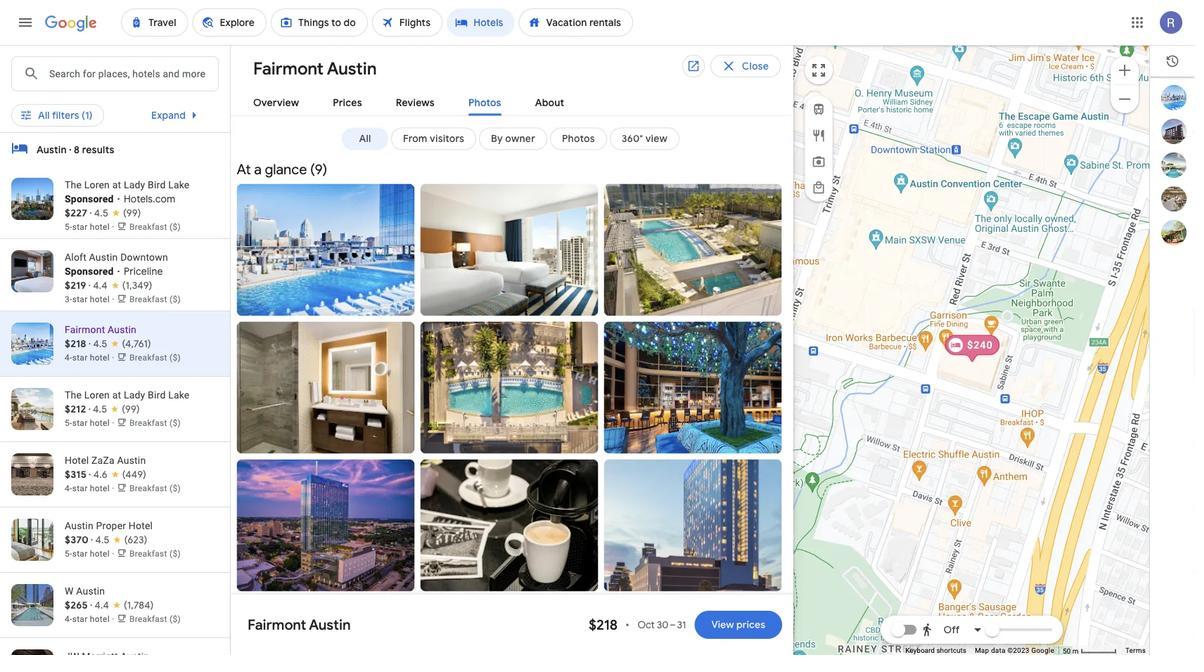 Task type: vqa. For each thing, say whether or not it's contained in the screenshot.


Task type: describe. For each thing, give the bounding box(es) containing it.
view prices button
[[695, 609, 783, 642]]

photo 9 image
[[604, 460, 782, 592]]

map region
[[684, 0, 1196, 656]]

about
[[535, 97, 565, 109]]

(1)
[[82, 109, 93, 122]]

from
[[403, 133, 427, 145]]

4-star hotel · for 4.6
[[65, 484, 117, 494]]

austin proper hotel $370 ·
[[65, 520, 153, 547]]

360° view
[[622, 133, 668, 145]]

360° view button
[[610, 128, 680, 150]]

2 ($) from the top
[[170, 295, 181, 305]]

1 vertical spatial $218
[[589, 616, 618, 634]]

5-star hotel · for bird
[[65, 419, 117, 429]]

$240 link
[[946, 335, 1000, 364]]

from visitors button
[[391, 128, 476, 150]]

bedroom
[[237, 611, 296, 629]]

star for (449)
[[72, 484, 88, 494]]

photo 7 image
[[237, 460, 415, 592]]

· up 3-star hotel ·
[[89, 279, 91, 292]]

4.5 for lady
[[93, 403, 107, 416]]

photo 1 image
[[237, 184, 415, 316]]

a
[[254, 161, 262, 179]]

1 breakfast from the top
[[129, 222, 167, 232]]

off button
[[918, 614, 987, 647]]

(511)
[[299, 611, 326, 629]]

· inside austin proper hotel $370 ·
[[91, 534, 93, 547]]

view larger map image
[[811, 62, 828, 79]]

photo 4 image
[[237, 322, 415, 454]]

off
[[944, 624, 960, 637]]

photos inside tab list
[[469, 97, 501, 109]]

shortcuts
[[937, 647, 967, 656]]

· inside hotel zaza austin $315 ·
[[89, 469, 91, 481]]

4.6
[[93, 469, 108, 481]]

terms
[[1126, 647, 1146, 656]]

expand
[[151, 109, 186, 122]]

($) for (449)
[[170, 484, 181, 494]]

(1,784)
[[124, 600, 154, 612]]

breakfast ($) for (449)
[[129, 484, 181, 494]]

breakfast for (449)
[[129, 484, 167, 494]]

(9)
[[310, 161, 327, 179]]

1 star from the top
[[72, 222, 88, 232]]

at for sponsored
[[112, 179, 121, 191]]

4-star hotel · for 4.5
[[65, 353, 117, 363]]

photo 3 image
[[604, 184, 782, 316]]

1 5- from the top
[[65, 222, 72, 232]]

photo 2 image
[[420, 184, 598, 316]]

overview
[[253, 97, 299, 109]]

4.5 for $370
[[95, 534, 110, 547]]

($) for (623)
[[170, 550, 181, 559]]

google
[[1032, 647, 1055, 656]]

owner
[[506, 133, 536, 145]]

hotel inside austin proper hotel $370 ·
[[129, 520, 153, 532]]

keyboard shortcuts button
[[906, 646, 967, 656]]

1 hotel · from the top
[[90, 222, 114, 232]]

breakfast ($) for (4,761)
[[129, 353, 181, 363]]

recently viewed element
[[1151, 46, 1196, 77]]

all filters (1) button
[[11, 99, 104, 132]]

w austin $265 ·
[[65, 586, 105, 612]]

aloft
[[65, 252, 87, 263]]

visitors
[[430, 133, 464, 145]]

0 vertical spatial (99)
[[123, 207, 141, 220]]

austin · 8
[[37, 144, 80, 156]]

breakfast ($) for (99)
[[129, 419, 181, 429]]

map
[[975, 647, 990, 656]]

hotel · for (1,784)
[[90, 615, 114, 625]]

5- for bird
[[65, 419, 72, 429]]

photos button
[[550, 128, 607, 150]]

· inside fairmont austin $218 ·
[[89, 338, 91, 350]]

star for (623)
[[72, 550, 88, 559]]

expand button
[[134, 99, 220, 132]]

1 vertical spatial (99)
[[122, 403, 140, 416]]

star for (99)
[[72, 419, 88, 429]]

fairmont austin $218 ·
[[65, 324, 136, 350]]

austin inside austin proper hotel $370 ·
[[65, 520, 94, 532]]

lady for $212
[[124, 389, 145, 401]]

4.5 right $227
[[94, 207, 108, 220]]

· inside the w austin $265 ·
[[90, 600, 92, 612]]

from visitors
[[403, 133, 464, 145]]

4.5 out of 5 stars from 623 reviews image
[[95, 533, 147, 547]]

the for sponsored
[[65, 179, 82, 191]]

zoom out map image
[[1117, 91, 1134, 107]]

2 breakfast from the top
[[129, 295, 167, 305]]

30 – 31
[[657, 619, 686, 632]]

4.4 out of 5 stars from 1,784 reviews image
[[95, 599, 154, 613]]

fairmont austin inside heading
[[253, 58, 377, 80]]

terms link
[[1126, 647, 1146, 656]]

keyboard shortcuts
[[906, 647, 967, 656]]

bedroom (511)
[[237, 611, 326, 629]]

4.5 for ·
[[93, 338, 107, 350]]

1 breakfast ($) from the top
[[129, 222, 181, 232]]

4- for 4.4
[[65, 615, 72, 625]]

zoom in map image
[[1117, 62, 1134, 79]]

360°
[[622, 133, 643, 145]]

photo 5 image
[[420, 322, 598, 454]]

4- for 4.6
[[65, 484, 72, 494]]

austin inside the w austin $265 ·
[[76, 586, 105, 597]]

austin inside heading
[[327, 58, 377, 80]]

loren for sponsored
[[84, 179, 110, 191]]

tab list containing overview
[[231, 85, 794, 116]]

austin · 8 results
[[37, 144, 114, 156]]

all button
[[342, 128, 388, 150]]



Task type: locate. For each thing, give the bounding box(es) containing it.
breakfast ($)
[[129, 222, 181, 232], [129, 295, 181, 305], [129, 353, 181, 363], [129, 419, 181, 429], [129, 484, 181, 494], [129, 550, 181, 559], [129, 615, 181, 625]]

lake inside the loren at lady bird lake sponsored · hotels.com $227 ·
[[168, 179, 190, 191]]

1 vertical spatial bird
[[148, 389, 166, 401]]

2 5- from the top
[[65, 419, 72, 429]]

hotel zaza austin $315 ·
[[65, 455, 146, 481]]

1 vertical spatial sponsored
[[65, 266, 114, 277]]

breakfast ($) down the loren at lady bird lake $212 ·
[[129, 419, 181, 429]]

0 vertical spatial 5-
[[65, 222, 72, 232]]

breakfast ($) down (623)
[[129, 550, 181, 559]]

4.4 up 3-star hotel ·
[[93, 279, 108, 292]]

4 star from the top
[[72, 419, 88, 429]]

breakfast down (449)
[[129, 484, 167, 494]]

2 vertical spatial 4-
[[65, 615, 72, 625]]

4 ($) from the top
[[170, 419, 181, 429]]

view
[[712, 619, 734, 632]]

0 vertical spatial 4-
[[65, 353, 72, 363]]

5-
[[65, 222, 72, 232], [65, 419, 72, 429], [65, 550, 72, 559]]

glance
[[265, 161, 307, 179]]

at down results
[[112, 179, 121, 191]]

bird
[[148, 179, 166, 191], [148, 389, 166, 401]]

bird for $212
[[148, 389, 166, 401]]

1 vertical spatial 4-star hotel ·
[[65, 484, 117, 494]]

close
[[742, 60, 769, 72]]

bird up 'hotels.com'
[[148, 179, 166, 191]]

5 hotel · from the top
[[90, 484, 114, 494]]

austin up $370
[[65, 520, 94, 532]]

5- down $212 at the bottom of page
[[65, 419, 72, 429]]

1 vertical spatial lady
[[124, 389, 145, 401]]

•
[[626, 619, 629, 632]]

keyboard
[[906, 647, 935, 656]]

0 vertical spatial photos
[[469, 97, 501, 109]]

reviews
[[396, 97, 435, 109]]

austin up prices
[[327, 58, 377, 80]]

0 horizontal spatial hotel
[[65, 455, 89, 467]]

0 vertical spatial hotel
[[65, 455, 89, 467]]

at a glance (9)
[[237, 161, 327, 179]]

1 vertical spatial all
[[359, 133, 371, 145]]

2 lake from the top
[[168, 389, 190, 401]]

5- down $370
[[65, 550, 72, 559]]

1 4-star hotel · from the top
[[65, 353, 117, 363]]

breakfast down (623)
[[129, 550, 167, 559]]

breakfast ($) down 'hotels.com'
[[129, 222, 181, 232]]

recently viewed image
[[1166, 54, 1180, 68]]

1 horizontal spatial all
[[359, 133, 371, 145]]

$218 inside fairmont austin $218 ·
[[65, 338, 86, 350]]

star down $219
[[72, 295, 88, 305]]

5 breakfast ($) from the top
[[129, 484, 181, 494]]

4.5 inside image
[[93, 338, 107, 350]]

austin right aloft
[[89, 252, 118, 263]]

at inside the loren at lady bird lake sponsored · hotels.com $227 ·
[[112, 179, 121, 191]]

sponsored inside the loren at lady bird lake sponsored · hotels.com $227 ·
[[65, 193, 114, 205]]

lady for sponsored
[[124, 179, 145, 191]]

hotel up (623)
[[129, 520, 153, 532]]

4-star hotel · down fairmont austin $218 ·
[[65, 353, 117, 363]]

1 5-star hotel · from the top
[[65, 222, 117, 232]]

7 ($) from the top
[[170, 615, 181, 625]]

at
[[112, 179, 121, 191], [112, 389, 121, 401]]

($) for (99)
[[170, 419, 181, 429]]

1 4- from the top
[[65, 353, 72, 363]]

3 5- from the top
[[65, 550, 72, 559]]

4.5 out of 5 stars from 4,761 reviews image
[[93, 337, 151, 351]]

breakfast for (1,784)
[[129, 615, 167, 625]]

· right $227
[[90, 207, 92, 220]]

($) for (1,784)
[[170, 615, 181, 625]]

4.4
[[93, 279, 108, 292], [95, 600, 109, 612]]

3 4- from the top
[[65, 615, 72, 625]]

3-star hotel ·
[[65, 295, 117, 305]]

4 hotel · from the top
[[90, 419, 114, 429]]

tab list
[[231, 85, 794, 116]]

oct 30 – 31
[[638, 619, 686, 632]]

0 vertical spatial loren
[[84, 179, 110, 191]]

oct
[[638, 619, 655, 632]]

5-star hotel · for ·
[[65, 550, 117, 559]]

lady up 'hotels.com'
[[124, 179, 145, 191]]

1 vertical spatial loren
[[84, 389, 110, 401]]

6 breakfast ($) from the top
[[129, 550, 181, 559]]

priceline
[[124, 265, 163, 278]]

austin up 4.5 out of 5 stars from 4,761 reviews image
[[108, 324, 136, 336]]

©2023
[[1008, 647, 1030, 656]]

loren
[[84, 179, 110, 191], [84, 389, 110, 401]]

loren for $212
[[84, 389, 110, 401]]

breakfast for (99)
[[129, 419, 167, 429]]

(99)
[[123, 207, 141, 220], [122, 403, 140, 416]]

all left filters
[[38, 109, 50, 122]]

4 breakfast ($) from the top
[[129, 419, 181, 429]]

by owner
[[491, 133, 536, 145]]

3 breakfast ($) from the top
[[129, 353, 181, 363]]

$265
[[65, 600, 88, 612]]

0 vertical spatial 4.5 out of 5 stars from 99 reviews image
[[94, 206, 141, 220]]

hotel · for (4,761)
[[90, 353, 114, 363]]

prices
[[737, 619, 766, 632]]

1 loren from the top
[[84, 179, 110, 191]]

4.4 inside "image"
[[93, 279, 108, 292]]

3-
[[65, 295, 72, 305]]

0 vertical spatial all
[[38, 109, 50, 122]]

breakfast for (4,761)
[[129, 353, 167, 363]]

3 star from the top
[[72, 353, 88, 363]]

Search for places, hotels and more text field
[[49, 57, 218, 91]]

star for (1,784)
[[72, 615, 88, 625]]

all
[[38, 109, 50, 122], [359, 133, 371, 145]]

0 vertical spatial fairmont
[[253, 58, 324, 80]]

by owner button
[[479, 128, 547, 150]]

breakfast down (4,761)
[[129, 353, 167, 363]]

star down $370
[[72, 550, 88, 559]]

3 hotel · from the top
[[90, 353, 114, 363]]

loren up $212 at the bottom of page
[[84, 389, 110, 401]]

2 5-star hotel · from the top
[[65, 419, 117, 429]]

loren inside the loren at lady bird lake $212 ·
[[84, 389, 110, 401]]

star down $315
[[72, 484, 88, 494]]

2 hotel · from the top
[[90, 295, 114, 305]]

hotel · down the loren at lady bird lake sponsored · hotels.com $227 ·
[[90, 222, 114, 232]]

$218
[[65, 338, 86, 350], [589, 616, 618, 634]]

1 horizontal spatial $218
[[589, 616, 618, 634]]

photos
[[469, 97, 501, 109], [562, 133, 595, 145]]

4-star hotel · down $265
[[65, 615, 117, 625]]

bird down (4,761)
[[148, 389, 166, 401]]

0 vertical spatial sponsored
[[65, 193, 114, 205]]

2 4- from the top
[[65, 484, 72, 494]]

2 4-star hotel · from the top
[[65, 484, 117, 494]]

1 vertical spatial photos
[[562, 133, 595, 145]]

star for (4,761)
[[72, 353, 88, 363]]

filters
[[52, 109, 79, 122]]

hotel · for (99)
[[90, 419, 114, 429]]

austin inside fairmont austin $218 ·
[[108, 324, 136, 336]]

austin
[[327, 58, 377, 80], [89, 252, 118, 263], [108, 324, 136, 336], [117, 455, 146, 467], [65, 520, 94, 532], [76, 586, 105, 597], [309, 616, 351, 634]]

hotel · for (623)
[[90, 550, 114, 559]]

by
[[491, 133, 503, 145]]

prices
[[333, 97, 362, 109]]

view
[[646, 133, 668, 145]]

$212
[[65, 403, 86, 416]]

6 breakfast from the top
[[129, 550, 167, 559]]

fairmont inside heading
[[253, 58, 324, 80]]

aloft austin downtown sponsored · priceline $219 ·
[[65, 252, 168, 292]]

fairmont austin
[[253, 58, 377, 80], [248, 616, 351, 634]]

data
[[991, 647, 1006, 656]]

3 5-star hotel · from the top
[[65, 550, 117, 559]]

fairmont austin heading
[[242, 56, 377, 80]]

3 breakfast from the top
[[129, 353, 167, 363]]

0 vertical spatial lake
[[168, 179, 190, 191]]

hotel · for (449)
[[90, 484, 114, 494]]

(4,761)
[[122, 338, 151, 350]]

7 breakfast from the top
[[129, 615, 167, 625]]

$315
[[65, 469, 87, 481]]

sponsored up $227
[[65, 193, 114, 205]]

5 breakfast from the top
[[129, 484, 167, 494]]

4.5 left (4,761)
[[93, 338, 107, 350]]

1 vertical spatial hotel
[[129, 520, 153, 532]]

1 horizontal spatial photos
[[562, 133, 595, 145]]

0 vertical spatial the
[[65, 179, 82, 191]]

1 vertical spatial the
[[65, 389, 82, 401]]

1 ($) from the top
[[170, 222, 181, 232]]

lady
[[124, 179, 145, 191], [124, 389, 145, 401]]

hotel up $315
[[65, 455, 89, 467]]

2 vertical spatial 4-star hotel ·
[[65, 615, 117, 625]]

2 bird from the top
[[148, 389, 166, 401]]

the up $227
[[65, 179, 82, 191]]

the inside the loren at lady bird lake sponsored · hotels.com $227 ·
[[65, 179, 82, 191]]

main menu image
[[17, 14, 34, 31]]

2 sponsored from the top
[[65, 266, 114, 277]]

1 sponsored from the top
[[65, 193, 114, 205]]

0 horizontal spatial $218
[[65, 338, 86, 350]]

breakfast
[[129, 222, 167, 232], [129, 295, 167, 305], [129, 353, 167, 363], [129, 419, 167, 429], [129, 484, 167, 494], [129, 550, 167, 559], [129, 615, 167, 625]]

star down $227
[[72, 222, 88, 232]]

$227
[[65, 207, 87, 219]]

loren inside the loren at lady bird lake sponsored · hotels.com $227 ·
[[84, 179, 110, 191]]

bird for sponsored
[[148, 179, 166, 191]]

austin · 8 results heading
[[37, 141, 114, 158]]

4-star hotel · down 4.6
[[65, 484, 117, 494]]

star down $265
[[72, 615, 88, 625]]

4-star hotel ·
[[65, 353, 117, 363], [65, 484, 117, 494], [65, 615, 117, 625]]

photo 8 image
[[420, 460, 598, 592]]

5- for ·
[[65, 550, 72, 559]]

4- down fairmont austin $218 ·
[[65, 353, 72, 363]]

· left 4.5 out of 5 stars from 4,761 reviews image
[[89, 338, 91, 350]]

· right $212 at the bottom of page
[[89, 403, 91, 416]]

7 star from the top
[[72, 615, 88, 625]]

4.4 for (1,349)
[[93, 279, 108, 292]]

4.4 right $265
[[95, 600, 109, 612]]

2 loren from the top
[[84, 389, 110, 401]]

austin up (449)
[[117, 455, 146, 467]]

4 breakfast from the top
[[129, 419, 167, 429]]

1 vertical spatial lake
[[168, 389, 190, 401]]

$370
[[65, 534, 89, 546]]

· inside the loren at lady bird lake $212 ·
[[89, 403, 91, 416]]

7 hotel · from the top
[[90, 615, 114, 625]]

0 vertical spatial 5-star hotel ·
[[65, 222, 117, 232]]

photos inside button
[[562, 133, 595, 145]]

$219
[[65, 279, 86, 292]]

the
[[65, 179, 82, 191], [65, 389, 82, 401]]

breakfast down '(1,349)' in the top left of the page
[[129, 295, 167, 305]]

breakfast ($) down (449)
[[129, 484, 181, 494]]

the loren at lady bird lake sponsored · hotels.com $227 ·
[[65, 179, 190, 220]]

close button
[[711, 55, 781, 77]]

2 vertical spatial 5-star hotel ·
[[65, 550, 117, 559]]

5-star hotel ·
[[65, 222, 117, 232], [65, 419, 117, 429], [65, 550, 117, 559]]

all for all filters (1)
[[38, 109, 50, 122]]

5-star hotel · down $227
[[65, 222, 117, 232]]

2 star from the top
[[72, 295, 88, 305]]

bird inside the loren at lady bird lake $212 ·
[[148, 389, 166, 401]]

0 vertical spatial at
[[112, 179, 121, 191]]

1 lady from the top
[[124, 179, 145, 191]]

sponsored
[[65, 193, 114, 205], [65, 266, 114, 277]]

5-star hotel · down $370
[[65, 550, 117, 559]]

fairmont inside fairmont austin $218 ·
[[65, 324, 105, 336]]

photos down about
[[562, 133, 595, 145]]

hotels.com
[[124, 193, 175, 205]]

(623)
[[124, 534, 147, 547]]

hotel · down austin proper hotel $370 ·
[[90, 550, 114, 559]]

the inside the loren at lady bird lake $212 ·
[[65, 389, 82, 401]]

5- down $227
[[65, 222, 72, 232]]

2 vertical spatial fairmont
[[248, 616, 306, 634]]

4.5 down 'proper'
[[95, 534, 110, 547]]

at down 4.5 out of 5 stars from 4,761 reviews image
[[112, 389, 121, 401]]

breakfast ($) for (1,784)
[[129, 615, 181, 625]]

(449)
[[122, 469, 146, 481]]

1 vertical spatial 4.5 out of 5 stars from 99 reviews image
[[93, 403, 140, 417]]

$218 down 3-
[[65, 338, 86, 350]]

the up $212 at the bottom of page
[[65, 389, 82, 401]]

2 breakfast ($) from the top
[[129, 295, 181, 305]]

4.5 inside 'image'
[[95, 534, 110, 547]]

3 4-star hotel · from the top
[[65, 615, 117, 625]]

2 at from the top
[[112, 389, 121, 401]]

1 vertical spatial 5-
[[65, 419, 72, 429]]

breakfast ($) down (1,784) in the bottom left of the page
[[129, 615, 181, 625]]

lady inside the loren at lady bird lake $212 ·
[[124, 389, 145, 401]]

0 vertical spatial 4.4
[[93, 279, 108, 292]]

· left 4.6
[[89, 469, 91, 481]]

at for $212
[[112, 389, 121, 401]]

2 lady from the top
[[124, 389, 145, 401]]

(99) down 'hotels.com'
[[123, 207, 141, 220]]

4.5
[[94, 207, 108, 220], [93, 338, 107, 350], [93, 403, 107, 416], [95, 534, 110, 547]]

4-star hotel · for 4.4
[[65, 615, 117, 625]]

hotel · down 4.6
[[90, 484, 114, 494]]

1 vertical spatial 5-star hotel ·
[[65, 419, 117, 429]]

(1,349)
[[122, 279, 152, 292]]

hotel · down 4.4 out of 5 stars from 1,349 reviews "image"
[[90, 295, 114, 305]]

austin inside hotel zaza austin $315 ·
[[117, 455, 146, 467]]

hotel · down the loren at lady bird lake $212 ·
[[90, 419, 114, 429]]

breakfast down the loren at lady bird lake $212 ·
[[129, 419, 167, 429]]

1 vertical spatial fairmont
[[65, 324, 105, 336]]

the for $212
[[65, 389, 82, 401]]

breakfast ($) down (4,761)
[[129, 353, 181, 363]]

all for all
[[359, 133, 371, 145]]

($)
[[170, 222, 181, 232], [170, 295, 181, 305], [170, 353, 181, 363], [170, 419, 181, 429], [170, 484, 181, 494], [170, 550, 181, 559], [170, 615, 181, 625]]

6 star from the top
[[72, 550, 88, 559]]

0 vertical spatial fairmont austin
[[253, 58, 377, 80]]

w
[[65, 586, 74, 597]]

sponsored inside aloft austin downtown sponsored · priceline $219 ·
[[65, 266, 114, 277]]

7 breakfast ($) from the top
[[129, 615, 181, 625]]

sponsored down aloft
[[65, 266, 114, 277]]

4.4 inside image
[[95, 600, 109, 612]]

hotel · down fairmont austin $218 ·
[[90, 353, 114, 363]]

4.5 out of 5 stars from 99 reviews image right $212 at the bottom of page
[[93, 403, 140, 417]]

star down $212 at the bottom of page
[[72, 419, 88, 429]]

5 ($) from the top
[[170, 484, 181, 494]]

· right $370
[[91, 534, 93, 547]]

0 vertical spatial $218
[[65, 338, 86, 350]]

1 vertical spatial 4-
[[65, 484, 72, 494]]

zaza
[[91, 455, 115, 467]]

proper
[[96, 520, 126, 532]]

breakfast ($) for (623)
[[129, 550, 181, 559]]

$218 left •
[[589, 616, 618, 634]]

4- down $265
[[65, 615, 72, 625]]

· left 'hotels.com'
[[117, 193, 120, 205]]

breakfast ($) down '(1,349)' in the top left of the page
[[129, 295, 181, 305]]

breakfast down 'hotels.com'
[[129, 222, 167, 232]]

4.6 out of 5 stars from 449 reviews image
[[93, 468, 146, 482]]

results
[[82, 144, 114, 156]]

view prices
[[712, 619, 766, 632]]

0 vertical spatial bird
[[148, 179, 166, 191]]

lady down (4,761)
[[124, 389, 145, 401]]

1 lake from the top
[[168, 179, 190, 191]]

· right $265
[[90, 600, 92, 612]]

star down fairmont austin $218 ·
[[72, 353, 88, 363]]

1 vertical spatial fairmont austin
[[248, 616, 351, 634]]

at
[[237, 161, 251, 179]]

3 ($) from the top
[[170, 353, 181, 363]]

0 horizontal spatial all
[[38, 109, 50, 122]]

hotel
[[65, 455, 89, 467], [129, 520, 153, 532]]

hotel inside hotel zaza austin $315 ·
[[65, 455, 89, 467]]

lake for $212
[[168, 389, 190, 401]]

0 vertical spatial lady
[[124, 179, 145, 191]]

4.4 for (1,784)
[[95, 600, 109, 612]]

hotel ·
[[90, 222, 114, 232], [90, 295, 114, 305], [90, 353, 114, 363], [90, 419, 114, 429], [90, 484, 114, 494], [90, 550, 114, 559], [90, 615, 114, 625]]

6 hotel · from the top
[[90, 550, 114, 559]]

austin right bedroom
[[309, 616, 351, 634]]

open fairmont austin in a new tab. image
[[687, 59, 701, 73]]

(99) right $212 at the bottom of page
[[122, 403, 140, 416]]

4.4 out of 5 stars from 1,349 reviews image
[[93, 279, 152, 293]]

· up 4.4 out of 5 stars from 1,349 reviews "image"
[[117, 266, 120, 277]]

the loren at lady bird lake $212 ·
[[65, 389, 190, 416]]

photos up the by
[[469, 97, 501, 109]]

austin up $265
[[76, 586, 105, 597]]

breakfast for (623)
[[129, 550, 167, 559]]

4- for 4.5
[[65, 353, 72, 363]]

0 vertical spatial 4-star hotel ·
[[65, 353, 117, 363]]

2 vertical spatial 5-
[[65, 550, 72, 559]]

bird inside the loren at lady bird lake sponsored · hotels.com $227 ·
[[148, 179, 166, 191]]

breakfast down (1,784) in the bottom left of the page
[[129, 615, 167, 625]]

4-
[[65, 353, 72, 363], [65, 484, 72, 494], [65, 615, 72, 625]]

lady inside the loren at lady bird lake sponsored · hotels.com $227 ·
[[124, 179, 145, 191]]

1 the from the top
[[65, 179, 82, 191]]

hotel · down 4.4 out of 5 stars from 1,784 reviews image
[[90, 615, 114, 625]]

5 star from the top
[[72, 484, 88, 494]]

$240
[[968, 340, 993, 351]]

lake inside the loren at lady bird lake $212 ·
[[168, 389, 190, 401]]

lake
[[168, 179, 190, 191], [168, 389, 190, 401]]

lake for sponsored
[[168, 179, 190, 191]]

downtown
[[120, 252, 168, 263]]

star
[[72, 222, 88, 232], [72, 295, 88, 305], [72, 353, 88, 363], [72, 419, 88, 429], [72, 484, 88, 494], [72, 550, 88, 559], [72, 615, 88, 625]]

6 ($) from the top
[[170, 550, 181, 559]]

4- down $315
[[65, 484, 72, 494]]

4.5 out of 5 stars from 99 reviews image
[[94, 206, 141, 220], [93, 403, 140, 417]]

1 horizontal spatial hotel
[[129, 520, 153, 532]]

5-star hotel · down $212 at the bottom of page
[[65, 419, 117, 429]]

4.5 out of 5 stars from 99 reviews image down 'hotels.com'
[[94, 206, 141, 220]]

austin inside aloft austin downtown sponsored · priceline $219 ·
[[89, 252, 118, 263]]

4.5 right $212 at the bottom of page
[[93, 403, 107, 416]]

2 the from the top
[[65, 389, 82, 401]]

photo 6 image
[[604, 322, 782, 454]]

1 vertical spatial 4.4
[[95, 600, 109, 612]]

1 bird from the top
[[148, 179, 166, 191]]

map data ©2023 google
[[975, 647, 1055, 656]]

1 vertical spatial at
[[112, 389, 121, 401]]

at inside the loren at lady bird lake $212 ·
[[112, 389, 121, 401]]

loren down results
[[84, 179, 110, 191]]

($) for (4,761)
[[170, 353, 181, 363]]

0 horizontal spatial photos
[[469, 97, 501, 109]]

all filters (1)
[[38, 109, 93, 122]]

all down prices
[[359, 133, 371, 145]]

list
[[1151, 85, 1196, 246]]

1 at from the top
[[112, 179, 121, 191]]



